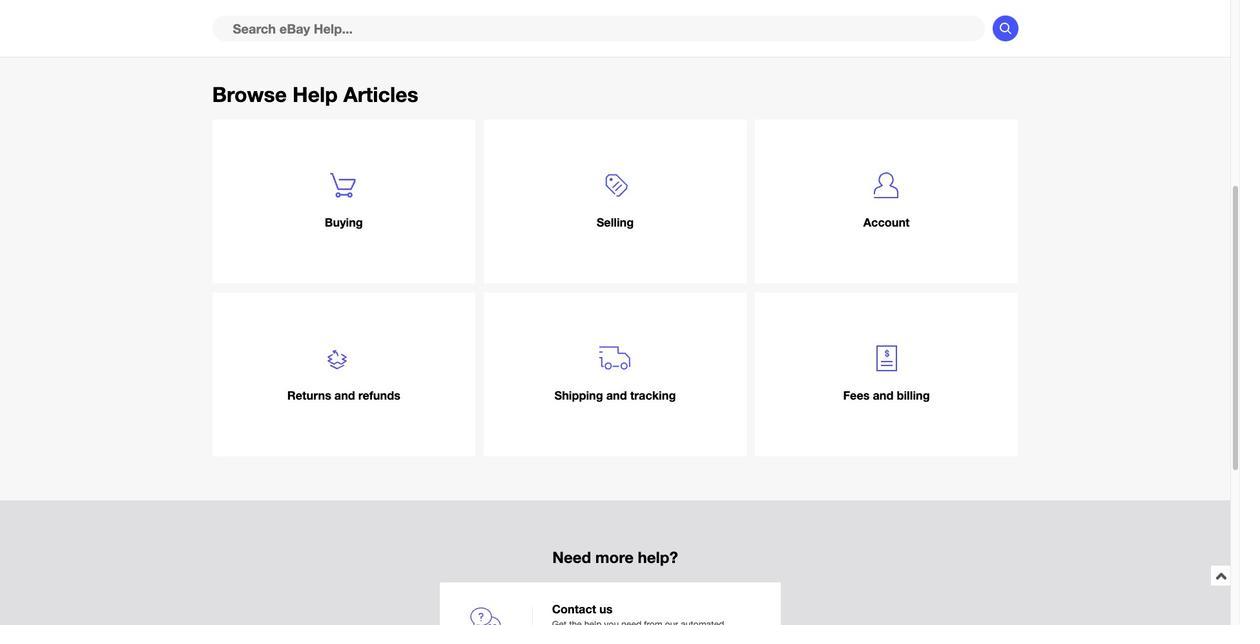 Task type: locate. For each thing, give the bounding box(es) containing it.
1 and from the left
[[335, 388, 355, 403]]

tracking
[[630, 388, 676, 403]]

shipping
[[555, 388, 603, 403]]

and
[[335, 388, 355, 403], [606, 388, 627, 403], [873, 388, 894, 403]]

browse
[[212, 82, 287, 107]]

2 horizontal spatial and
[[873, 388, 894, 403]]

contact us link
[[440, 583, 781, 625]]

account
[[864, 215, 910, 229]]

buying
[[325, 215, 363, 229]]

returns
[[287, 388, 331, 403]]

0 horizontal spatial and
[[335, 388, 355, 403]]

need more help?
[[552, 549, 678, 567]]

articles
[[343, 82, 418, 107]]

fees and billing link
[[755, 293, 1018, 457]]

more
[[596, 549, 634, 567]]

fees
[[843, 388, 870, 403]]

returns and refunds link
[[212, 293, 476, 457]]

and left tracking
[[606, 388, 627, 403]]

and right fees
[[873, 388, 894, 403]]

buying link
[[212, 120, 476, 284]]

returns and refunds
[[287, 388, 400, 403]]

need
[[552, 549, 591, 567]]

1 horizontal spatial and
[[606, 388, 627, 403]]

3 and from the left
[[873, 388, 894, 403]]

selling
[[597, 215, 634, 229]]

contact us
[[552, 602, 613, 617]]

2 and from the left
[[606, 388, 627, 403]]

and left the refunds
[[335, 388, 355, 403]]



Task type: describe. For each thing, give the bounding box(es) containing it.
account link
[[755, 120, 1018, 284]]

Search eBay Help... text field
[[212, 16, 985, 41]]

browse help articles
[[212, 82, 418, 107]]

help?
[[638, 549, 678, 567]]

billing
[[897, 388, 930, 403]]

fees and billing
[[843, 388, 930, 403]]

refunds
[[358, 388, 400, 403]]

selling link
[[484, 120, 747, 284]]

and for shipping
[[606, 388, 627, 403]]

help
[[293, 82, 338, 107]]

shipping and tracking link
[[484, 293, 747, 457]]

and for returns
[[335, 388, 355, 403]]

shipping and tracking
[[555, 388, 676, 403]]

us
[[600, 602, 613, 617]]

contact
[[552, 602, 596, 617]]

and for fees
[[873, 388, 894, 403]]



Task type: vqa. For each thing, say whether or not it's contained in the screenshot.
Selling Link
yes



